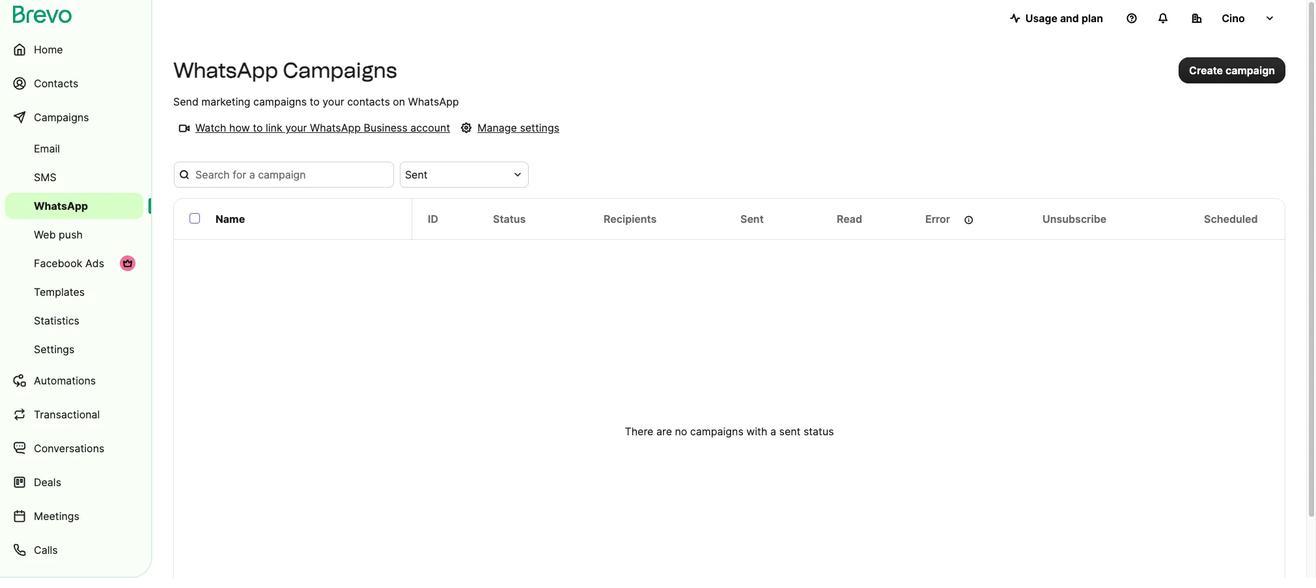 Task type: describe. For each thing, give the bounding box(es) containing it.
usage and plan button
[[1000, 5, 1114, 31]]

manage
[[478, 121, 517, 134]]

1 vertical spatial sent
[[741, 212, 764, 225]]

sms
[[34, 171, 56, 184]]

and
[[1061, 12, 1080, 25]]

watch
[[195, 121, 226, 134]]

status
[[493, 212, 526, 225]]

sent inside popup button
[[405, 168, 428, 181]]

manage settings
[[478, 121, 560, 134]]

meetings link
[[5, 500, 143, 532]]

how
[[229, 121, 250, 134]]

templates link
[[5, 279, 143, 305]]

web push
[[34, 228, 83, 241]]

create campaign
[[1190, 64, 1276, 77]]

a
[[771, 425, 777, 438]]

calls link
[[5, 534, 143, 566]]

push
[[59, 228, 83, 241]]

templates
[[34, 285, 85, 298]]

campaigns link
[[5, 102, 143, 133]]

send marketing campaigns to your contacts on whatsapp
[[173, 95, 459, 108]]

Search for a campaign search field
[[174, 162, 394, 188]]

read
[[837, 212, 863, 225]]

meetings
[[34, 510, 79, 523]]

whatsapp down send marketing campaigns to your contacts on whatsapp
[[310, 121, 361, 134]]

facebook ads
[[34, 257, 104, 270]]

calls
[[34, 543, 58, 557]]

contacts
[[34, 77, 78, 90]]

home link
[[5, 34, 143, 65]]

watch how to link your whatsapp business account
[[195, 121, 450, 134]]

1 vertical spatial to
[[253, 121, 263, 134]]

scheduled
[[1205, 212, 1259, 225]]

create campaign button
[[1180, 57, 1286, 83]]

sent button
[[400, 162, 529, 188]]

whatsapp link
[[5, 193, 143, 219]]

cino
[[1223, 12, 1246, 25]]

unsubscribe
[[1043, 212, 1107, 225]]

are
[[657, 425, 672, 438]]

your for link
[[286, 121, 307, 134]]

there
[[625, 425, 654, 438]]

automations link
[[5, 365, 143, 396]]

ads
[[85, 257, 104, 270]]

deals
[[34, 476, 61, 489]]

settings
[[520, 121, 560, 134]]

0 horizontal spatial campaigns
[[34, 111, 89, 124]]

home
[[34, 43, 63, 56]]

marketing
[[202, 95, 251, 108]]

0 horizontal spatial campaigns
[[254, 95, 307, 108]]

business
[[364, 121, 408, 134]]

error
[[926, 212, 951, 225]]

your for to
[[323, 95, 345, 108]]

whatsapp up marketing
[[173, 58, 278, 83]]

usage and plan
[[1026, 12, 1104, 25]]



Task type: vqa. For each thing, say whether or not it's contained in the screenshot.
Send
yes



Task type: locate. For each thing, give the bounding box(es) containing it.
transactional
[[34, 408, 100, 421]]

conversations link
[[5, 433, 143, 464]]

send
[[173, 95, 199, 108]]

1 horizontal spatial campaigns
[[691, 425, 744, 438]]

facebook ads link
[[5, 250, 143, 276]]

1 horizontal spatial sent
[[741, 212, 764, 225]]

automations
[[34, 374, 96, 387]]

statistics
[[34, 314, 79, 327]]

id
[[428, 212, 439, 225]]

your right link
[[286, 121, 307, 134]]

campaigns up send marketing campaigns to your contacts on whatsapp
[[283, 58, 397, 83]]

recipients
[[604, 212, 657, 225]]

whatsapp up web push at the left top of page
[[34, 199, 88, 212]]

with
[[747, 425, 768, 438]]

campaigns up link
[[254, 95, 307, 108]]

there are no campaigns with a sent status
[[625, 425, 835, 438]]

campaign
[[1226, 64, 1276, 77]]

0 vertical spatial campaigns
[[283, 58, 397, 83]]

1 horizontal spatial your
[[323, 95, 345, 108]]

settings
[[34, 343, 75, 356]]

deals link
[[5, 467, 143, 498]]

sms link
[[5, 164, 143, 190]]

status
[[804, 425, 835, 438]]

1 vertical spatial campaigns
[[34, 111, 89, 124]]

email
[[34, 142, 60, 155]]

settings link
[[5, 336, 143, 362]]

contacts
[[347, 95, 390, 108]]

web push link
[[5, 222, 143, 248]]

1 vertical spatial campaigns
[[691, 425, 744, 438]]

cino button
[[1182, 5, 1286, 31]]

account
[[411, 121, 450, 134]]

0 horizontal spatial to
[[253, 121, 263, 134]]

0 vertical spatial your
[[323, 95, 345, 108]]

0 horizontal spatial sent
[[405, 168, 428, 181]]

to left link
[[253, 121, 263, 134]]

email link
[[5, 136, 143, 162]]

whatsapp
[[173, 58, 278, 83], [408, 95, 459, 108], [310, 121, 361, 134], [34, 199, 88, 212]]

your
[[323, 95, 345, 108], [286, 121, 307, 134]]

conversations
[[34, 442, 105, 455]]

left___rvooi image
[[123, 258, 133, 268]]

facebook
[[34, 257, 82, 270]]

usage
[[1026, 12, 1058, 25]]

on
[[393, 95, 405, 108]]

sent
[[405, 168, 428, 181], [741, 212, 764, 225]]

whatsapp up account
[[408, 95, 459, 108]]

0 horizontal spatial your
[[286, 121, 307, 134]]

contacts link
[[5, 68, 143, 99]]

whatsapp campaigns
[[173, 58, 397, 83]]

sent
[[780, 425, 801, 438]]

plan
[[1082, 12, 1104, 25]]

campaigns right no
[[691, 425, 744, 438]]

your up watch how to link your whatsapp business account
[[323, 95, 345, 108]]

name
[[216, 212, 245, 225]]

1 vertical spatial your
[[286, 121, 307, 134]]

0 vertical spatial sent
[[405, 168, 428, 181]]

1 horizontal spatial campaigns
[[283, 58, 397, 83]]

campaigns up the email link
[[34, 111, 89, 124]]

transactional link
[[5, 399, 143, 430]]

statistics link
[[5, 308, 143, 334]]

1 horizontal spatial to
[[310, 95, 320, 108]]

0 vertical spatial to
[[310, 95, 320, 108]]

web
[[34, 228, 56, 241]]

create
[[1190, 64, 1224, 77]]

manage settings link
[[456, 120, 560, 136]]

no
[[675, 425, 688, 438]]

campaigns
[[254, 95, 307, 108], [691, 425, 744, 438]]

link
[[266, 121, 283, 134]]

campaigns
[[283, 58, 397, 83], [34, 111, 89, 124]]

watch how to link your whatsapp business account link
[[173, 120, 450, 136]]

to up watch how to link your whatsapp business account link
[[310, 95, 320, 108]]

0 vertical spatial campaigns
[[254, 95, 307, 108]]

to
[[310, 95, 320, 108], [253, 121, 263, 134]]



